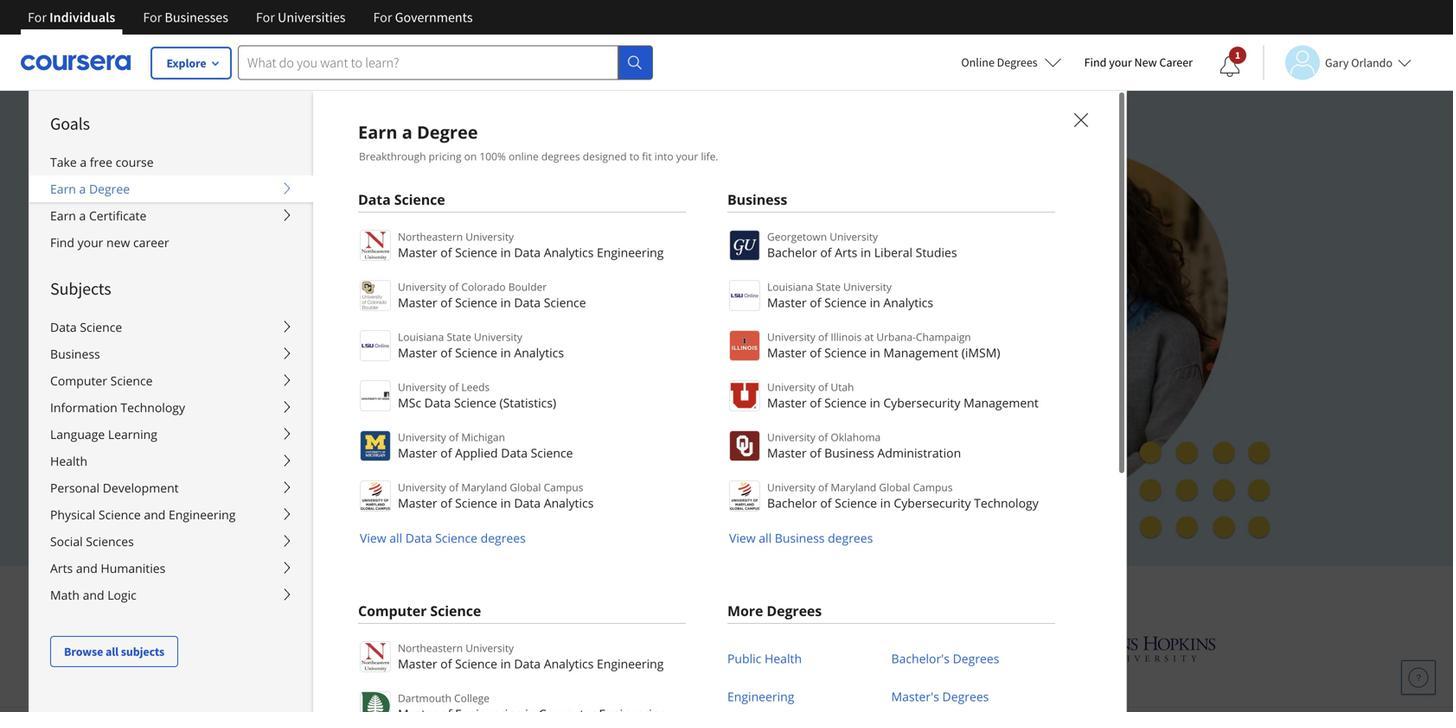 Task type: locate. For each thing, give the bounding box(es) containing it.
0 vertical spatial louisiana state university master of science in analytics
[[767, 280, 934, 311]]

1 vertical spatial data science
[[50, 319, 122, 336]]

master inside the university of maryland global campus master of science in data analytics
[[398, 495, 437, 512]]

1 horizontal spatial state
[[816, 280, 841, 294]]

state for the topmost "louisiana state university logo"
[[816, 280, 841, 294]]

engineering down the personal development dropdown button
[[169, 507, 236, 523]]

/year with 14-day money-back guarantee button
[[225, 467, 517, 486]]

earn up the breakthrough on the left top of page
[[358, 120, 398, 144]]

university inside university of utah master of science in cybersecurity management
[[767, 380, 816, 395]]

in up "dartmouth college" link
[[501, 656, 511, 673]]

1 vertical spatial state
[[447, 330, 472, 344]]

a inside dropdown button
[[79, 181, 86, 197]]

to inside unlimited access to 7,000+ world-class courses, hands-on projects, and job-ready certificate programs—all included in your subscription
[[379, 243, 397, 269]]

a for earn a degree breakthrough pricing on 100% online degrees designed to fit into your life.
[[402, 120, 413, 144]]

science down (statistics)
[[531, 445, 573, 462]]

science down the university of oklahoma master of business administration at the bottom of the page
[[835, 495, 877, 512]]

master up 'msc'
[[398, 345, 437, 361]]

goals
[[50, 113, 90, 135]]

1 campus from the left
[[544, 481, 584, 495]]

university up view all data science degrees link
[[398, 481, 446, 495]]

northeastern for computer
[[398, 642, 463, 656]]

university of maryland global campus logo image
[[360, 481, 391, 512], [729, 481, 761, 512]]

campus right "guarantee"
[[544, 481, 584, 495]]

1 northeastern university master of science in data analytics engineering from the top
[[398, 230, 664, 261]]

2 global from the left
[[879, 481, 911, 495]]

science down leeds
[[454, 395, 497, 411]]

science inside university of utah master of science in cybersecurity management
[[825, 395, 867, 411]]

computer science up duke university image
[[358, 602, 481, 621]]

technology inside information technology popup button
[[121, 400, 185, 416]]

more
[[728, 602, 763, 621]]

degree inside dropdown button
[[89, 181, 130, 197]]

1 vertical spatial degree
[[89, 181, 130, 197]]

0 horizontal spatial data science
[[50, 319, 122, 336]]

0 vertical spatial on
[[464, 149, 477, 164]]

university of maryland global campus logo image for data science
[[360, 481, 391, 512]]

computer science inside the earn a degree menu item
[[358, 602, 481, 621]]

for businesses
[[143, 9, 228, 26]]

business
[[728, 190, 788, 209], [50, 346, 100, 363], [825, 445, 875, 462], [775, 530, 825, 547]]

1 horizontal spatial computer science
[[358, 602, 481, 621]]

0 vertical spatial data science
[[358, 190, 445, 209]]

campus inside university of maryland global campus bachelor of science in cybersecurity technology
[[913, 481, 953, 495]]

data science down the breakthrough on the left top of page
[[358, 190, 445, 209]]

1 global from the left
[[510, 481, 541, 495]]

earn down take on the left of page
[[50, 181, 76, 197]]

data up learn
[[406, 530, 432, 547]]

1 horizontal spatial find
[[1085, 55, 1107, 70]]

3 for from the left
[[256, 9, 275, 26]]

earn a degree breakthrough pricing on 100% online degrees designed to fit into your life.
[[358, 120, 719, 164]]

northeastern university  logo image inside master of science in data analytics engineering list
[[360, 642, 391, 673]]

0 horizontal spatial state
[[447, 330, 472, 344]]

university right university of oklahoma logo
[[767, 430, 816, 445]]

1 vertical spatial louisiana state university logo image
[[360, 331, 391, 362]]

coursera image
[[21, 49, 131, 76]]

master inside university of utah master of science in cybersecurity management
[[767, 395, 807, 411]]

in up oklahoma
[[870, 395, 881, 411]]

all for data science
[[390, 530, 402, 547]]

computer inside the earn a degree menu item
[[358, 602, 427, 621]]

1 university of maryland global campus logo image from the left
[[360, 481, 391, 512]]

in up at
[[870, 295, 881, 311]]

help center image
[[1409, 668, 1429, 689]]

1 horizontal spatial degree
[[417, 120, 478, 144]]

0 horizontal spatial health
[[50, 453, 87, 470]]

1 horizontal spatial data science
[[358, 190, 445, 209]]

list containing public health
[[728, 640, 1056, 713]]

1 horizontal spatial louisiana state university logo image
[[729, 280, 761, 311]]

career
[[133, 234, 169, 251]]

northeastern for data
[[398, 230, 463, 244]]

data down "guarantee"
[[514, 495, 541, 512]]

master down money-
[[398, 495, 437, 512]]

1 vertical spatial northeastern
[[398, 642, 463, 656]]

information
[[50, 400, 117, 416]]

0 vertical spatial louisiana
[[767, 280, 814, 294]]

earn a certificate
[[50, 208, 147, 224]]

bachelor inside university of maryland global campus bachelor of science in cybersecurity technology
[[767, 495, 817, 512]]

data inside 'popup button'
[[50, 319, 77, 336]]

university of oklahoma logo image
[[729, 431, 761, 462]]

health
[[50, 453, 87, 470], [765, 651, 802, 668]]

master right university of illinois at urbana-champaign logo
[[767, 345, 807, 361]]

state for leftmost "louisiana state university logo"
[[447, 330, 472, 344]]

in
[[501, 244, 511, 261], [861, 244, 871, 261], [738, 273, 755, 299], [501, 295, 511, 311], [870, 295, 881, 311], [501, 345, 511, 361], [870, 345, 881, 361], [870, 395, 881, 411], [501, 495, 511, 512], [881, 495, 891, 512], [501, 656, 511, 673]]

coursera
[[939, 580, 1027, 608]]

university inside georgetown university bachelor of arts in liberal studies
[[830, 230, 878, 244]]

1 horizontal spatial to
[[630, 149, 640, 164]]

view for data science
[[360, 530, 386, 547]]

maryland down the university of oklahoma master of business administration at the bottom of the page
[[831, 481, 877, 495]]

0 vertical spatial technology
[[121, 400, 185, 416]]

1 view from the left
[[360, 530, 386, 547]]

2 university of maryland global campus logo image from the left
[[729, 481, 761, 512]]

technology
[[121, 400, 185, 416], [974, 495, 1039, 512]]

northeastern university  logo image for computer
[[360, 642, 391, 673]]

1 vertical spatial technology
[[974, 495, 1039, 512]]

0 horizontal spatial university of maryland global campus logo image
[[360, 481, 391, 512]]

with up bachelor's
[[892, 580, 933, 608]]

science down subjects
[[80, 319, 122, 336]]

degree
[[417, 120, 478, 144], [89, 181, 130, 197]]

information technology button
[[29, 395, 313, 421]]

maryland inside university of maryland global campus bachelor of science in cybersecurity technology
[[831, 481, 877, 495]]

louisiana state university logo image up university of illinois at urbana-champaign logo
[[729, 280, 761, 311]]

to inside earn a degree breakthrough pricing on 100% online degrees designed to fit into your life.
[[630, 149, 640, 164]]

0 vertical spatial degree
[[417, 120, 478, 144]]

1 horizontal spatial global
[[879, 481, 911, 495]]

data science
[[358, 190, 445, 209], [50, 319, 122, 336]]

for left "universities"
[[256, 9, 275, 26]]

your inside explore menu element
[[78, 234, 103, 251]]

gary
[[1326, 55, 1349, 71]]

1 horizontal spatial maryland
[[831, 481, 877, 495]]

master of science in data analytics engineering list
[[358, 640, 686, 713]]

0 horizontal spatial campus
[[544, 481, 584, 495]]

0 vertical spatial louisiana state university logo image
[[729, 280, 761, 311]]

0 horizontal spatial maryland
[[462, 481, 507, 495]]

dartmouth college link
[[358, 690, 686, 713]]

leading universities and companies with coursera plus
[[541, 580, 1073, 608]]

university
[[466, 230, 514, 244], [830, 230, 878, 244], [398, 280, 446, 294], [844, 280, 892, 294], [474, 330, 523, 344], [767, 330, 816, 344], [398, 380, 446, 395], [767, 380, 816, 395], [398, 430, 446, 445], [767, 430, 816, 445], [398, 481, 446, 495], [767, 481, 816, 495], [466, 642, 514, 656]]

0 vertical spatial earn
[[358, 120, 398, 144]]

in down the 'administration' on the right bottom
[[881, 495, 891, 512]]

science up leeds
[[455, 345, 497, 361]]

university of utah master of science in cybersecurity management
[[767, 380, 1039, 411]]

degree up "pricing" at the top left
[[417, 120, 478, 144]]

2 northeastern from the top
[[398, 642, 463, 656]]

university of leeds logo image
[[360, 381, 391, 412]]

0 horizontal spatial degree
[[89, 181, 130, 197]]

for
[[28, 9, 47, 26], [143, 9, 162, 26], [256, 9, 275, 26], [373, 9, 392, 26]]

0 vertical spatial day
[[297, 428, 319, 445]]

browse
[[64, 645, 103, 660]]

management down champaign
[[884, 345, 959, 361]]

1 horizontal spatial technology
[[974, 495, 1039, 512]]

your
[[1109, 55, 1132, 70], [676, 149, 699, 164], [78, 234, 103, 251], [225, 304, 266, 330]]

degrees for more degrees
[[767, 602, 822, 621]]

northeastern
[[398, 230, 463, 244], [398, 642, 463, 656]]

1 horizontal spatial on
[[710, 243, 733, 269]]

0 horizontal spatial computer science
[[50, 373, 153, 389]]

maryland down applied
[[462, 481, 507, 495]]

0 vertical spatial management
[[884, 345, 959, 361]]

maryland inside the university of maryland global campus master of science in data analytics
[[462, 481, 507, 495]]

health inside 'public health' link
[[765, 651, 802, 668]]

computer left from
[[358, 602, 427, 621]]

designed
[[583, 149, 627, 164]]

1 bachelor from the top
[[767, 244, 817, 261]]

learn
[[381, 580, 436, 608]]

dartmouth college logo image
[[360, 692, 391, 713]]

master right university of utah logo
[[767, 395, 807, 411]]

subjects
[[50, 278, 111, 300]]

0 vertical spatial northeastern
[[398, 230, 463, 244]]

university up college
[[466, 642, 514, 656]]

banner navigation
[[14, 0, 487, 35]]

2 bachelor from the top
[[767, 495, 817, 512]]

1 horizontal spatial day
[[352, 468, 374, 485]]

0 horizontal spatial all
[[106, 645, 119, 660]]

degrees inside dropdown button
[[997, 55, 1038, 70]]

governments
[[395, 9, 473, 26]]

personal development
[[50, 480, 179, 497]]

0 horizontal spatial louisiana state university logo image
[[360, 331, 391, 362]]

global down university of michigan master of applied data science
[[510, 481, 541, 495]]

northeastern university  logo image
[[360, 230, 391, 261], [360, 642, 391, 673]]

northeastern up the dartmouth
[[398, 642, 463, 656]]

1 horizontal spatial louisiana
[[767, 280, 814, 294]]

list containing master of science in data analytics engineering
[[358, 228, 686, 548]]

1 horizontal spatial all
[[390, 530, 402, 547]]

1 for from the left
[[28, 9, 47, 26]]

1 horizontal spatial louisiana state university master of science in analytics
[[767, 280, 934, 311]]

illinois
[[831, 330, 862, 344]]

0 vertical spatial cybersecurity
[[884, 395, 961, 411]]

7,000+
[[402, 243, 461, 269]]

world-
[[466, 243, 523, 269]]

gary orlando
[[1326, 55, 1393, 71]]

subjects
[[121, 645, 164, 660]]

northeastern university master of science in data analytics engineering inside master of science in data analytics engineering list
[[398, 642, 664, 673]]

science down "utah"
[[825, 395, 867, 411]]

0 vertical spatial with
[[304, 468, 331, 485]]

global inside the university of maryland global campus master of science in data analytics
[[510, 481, 541, 495]]

in inside university of colorado boulder master of science in data science
[[501, 295, 511, 311]]

1 northeastern university  logo image from the top
[[360, 230, 391, 261]]

earn a degree
[[50, 181, 130, 197]]

for for governments
[[373, 9, 392, 26]]

science inside university of maryland global campus bachelor of science in cybersecurity technology
[[835, 495, 877, 512]]

earn inside dropdown button
[[50, 181, 76, 197]]

northeastern university  logo image inside list
[[360, 230, 391, 261]]

1 vertical spatial management
[[964, 395, 1039, 411]]

university inside university of leeds msc data science (statistics)
[[398, 380, 446, 395]]

0 horizontal spatial arts
[[50, 561, 73, 577]]

What do you want to learn? text field
[[238, 45, 619, 80]]

master up money-
[[398, 445, 437, 462]]

0 horizontal spatial management
[[884, 345, 959, 361]]

1 horizontal spatial view
[[729, 530, 756, 547]]

business inside the university of oklahoma master of business administration
[[825, 445, 875, 462]]

all inside button
[[106, 645, 119, 660]]

in up university of leeds msc data science (statistics)
[[501, 345, 511, 361]]

all right 'browse'
[[106, 645, 119, 660]]

2 northeastern university master of science in data analytics engineering from the top
[[398, 642, 664, 673]]

1 vertical spatial louisiana
[[398, 330, 444, 344]]

2 maryland from the left
[[831, 481, 877, 495]]

hec paris image
[[936, 632, 997, 667]]

1 vertical spatial computer science
[[358, 602, 481, 621]]

earn
[[358, 120, 398, 144], [50, 181, 76, 197], [50, 208, 76, 224]]

cybersecurity
[[884, 395, 961, 411], [894, 495, 971, 512]]

science inside dropdown button
[[99, 507, 141, 523]]

all
[[390, 530, 402, 547], [759, 530, 772, 547], [106, 645, 119, 660]]

data down subjects
[[50, 319, 77, 336]]

2 horizontal spatial all
[[759, 530, 772, 547]]

earn a certificate button
[[29, 202, 313, 229]]

northeastern university master of science in data analytics engineering inside list
[[398, 230, 664, 261]]

degrees right online
[[997, 55, 1038, 70]]

bachelor up view all business degrees link at bottom right
[[767, 495, 817, 512]]

universities
[[623, 580, 733, 608]]

louisiana state university master of science in analytics
[[767, 280, 934, 311], [398, 330, 564, 361]]

1 horizontal spatial university of maryland global campus logo image
[[729, 481, 761, 512]]

analytics inside the university of maryland global campus master of science in data analytics
[[544, 495, 594, 512]]

0 vertical spatial find
[[1085, 55, 1107, 70]]

1 horizontal spatial health
[[765, 651, 802, 668]]

liberal
[[875, 244, 913, 261]]

degrees down the university of maryland global campus master of science in data analytics
[[481, 530, 526, 547]]

business up information at bottom left
[[50, 346, 100, 363]]

health inside health dropdown button
[[50, 453, 87, 470]]

master inside university of colorado boulder master of science in data science
[[398, 295, 437, 311]]

master inside university of michigan master of applied data science
[[398, 445, 437, 462]]

2 for from the left
[[143, 9, 162, 26]]

business down oklahoma
[[825, 445, 875, 462]]

northeastern inside list
[[398, 230, 463, 244]]

0 vertical spatial state
[[816, 280, 841, 294]]

duke university image
[[428, 633, 509, 661]]

0 horizontal spatial find
[[50, 234, 74, 251]]

louisiana state university master of science in analytics up leeds
[[398, 330, 564, 361]]

take a free course
[[50, 154, 154, 170]]

computer up information at bottom left
[[50, 373, 107, 389]]

louisiana for leftmost "louisiana state university logo"
[[398, 330, 444, 344]]

a inside "link"
[[80, 154, 87, 170]]

2 northeastern university  logo image from the top
[[360, 642, 391, 673]]

free
[[90, 154, 112, 170]]

1 horizontal spatial with
[[892, 580, 933, 608]]

0 horizontal spatial degrees
[[481, 530, 526, 547]]

university of michigan logo image
[[360, 431, 391, 462]]

louisiana down georgetown
[[767, 280, 814, 294]]

1 vertical spatial earn
[[50, 181, 76, 197]]

0 horizontal spatial on
[[464, 149, 477, 164]]

1 horizontal spatial computer
[[358, 602, 427, 621]]

northeastern university  logo image up job-
[[360, 230, 391, 261]]

1 maryland from the left
[[462, 481, 507, 495]]

business inside popup button
[[50, 346, 100, 363]]

1 vertical spatial on
[[710, 243, 733, 269]]

bachelor's degrees link
[[892, 640, 1000, 678]]

development
[[103, 480, 179, 497]]

0 horizontal spatial computer
[[50, 373, 107, 389]]

earn inside earn a degree breakthrough pricing on 100% online degrees designed to fit into your life.
[[358, 120, 398, 144]]

1 horizontal spatial arts
[[835, 244, 858, 261]]

science down "guarantee"
[[455, 495, 497, 512]]

1 vertical spatial health
[[765, 651, 802, 668]]

1 northeastern from the top
[[398, 230, 463, 244]]

arts and humanities button
[[29, 555, 313, 582]]

global inside university of maryland global campus bachelor of science in cybersecurity technology
[[879, 481, 911, 495]]

day
[[297, 428, 319, 445], [352, 468, 374, 485]]

data inside university of leeds msc data science (statistics)
[[425, 395, 451, 411]]

degrees
[[542, 149, 580, 164], [481, 530, 526, 547], [828, 530, 873, 547]]

1 vertical spatial northeastern university master of science in data analytics engineering
[[398, 642, 664, 673]]

in left class
[[501, 244, 511, 261]]

0 vertical spatial health
[[50, 453, 87, 470]]

0 horizontal spatial louisiana state university master of science in analytics
[[398, 330, 564, 361]]

list for degrees
[[728, 640, 1056, 713]]

view up more
[[729, 530, 756, 547]]

2 vertical spatial earn
[[50, 208, 76, 224]]

0 horizontal spatial global
[[510, 481, 541, 495]]

computer science
[[50, 373, 153, 389], [358, 602, 481, 621]]

university up 'msc'
[[398, 380, 446, 395]]

0 horizontal spatial view
[[360, 530, 386, 547]]

bachelor down georgetown
[[767, 244, 817, 261]]

leading
[[547, 580, 617, 608]]

degrees up companies
[[828, 530, 873, 547]]

a
[[402, 120, 413, 144], [80, 154, 87, 170], [79, 181, 86, 197], [79, 208, 86, 224]]

4 for from the left
[[373, 9, 392, 26]]

degree for earn a degree
[[89, 181, 130, 197]]

arts inside georgetown university bachelor of arts in liberal studies
[[835, 244, 858, 261]]

cancel
[[298, 388, 337, 404]]

2 campus from the left
[[913, 481, 953, 495]]

0 horizontal spatial louisiana
[[398, 330, 444, 344]]

1 vertical spatial computer
[[358, 602, 427, 621]]

a inside earn a degree breakthrough pricing on 100% online degrees designed to fit into your life.
[[402, 120, 413, 144]]

social sciences
[[50, 534, 134, 550]]

health up personal
[[50, 453, 87, 470]]

and inside popup button
[[76, 561, 98, 577]]

science down boulder
[[544, 295, 586, 311]]

find left new
[[1085, 55, 1107, 70]]

data up boulder
[[514, 244, 541, 261]]

science up duke university image
[[430, 602, 481, 621]]

with left 14-
[[304, 468, 331, 485]]

0 horizontal spatial technology
[[121, 400, 185, 416]]

projects,
[[225, 273, 301, 299]]

0 vertical spatial to
[[630, 149, 640, 164]]

business up the leading universities and companies with coursera plus on the bottom
[[775, 530, 825, 547]]

degrees for master's degrees
[[943, 689, 989, 706]]

science down personal development
[[99, 507, 141, 523]]

degree inside earn a degree breakthrough pricing on 100% online degrees designed to fit into your life.
[[417, 120, 478, 144]]

for left individuals
[[28, 9, 47, 26]]

earn for earn a certificate
[[50, 208, 76, 224]]

trial
[[351, 428, 378, 445]]

in left liberal
[[861, 244, 871, 261]]

1 horizontal spatial management
[[964, 395, 1039, 411]]

master down georgetown
[[767, 295, 807, 311]]

0 vertical spatial northeastern university  logo image
[[360, 230, 391, 261]]

louisiana down ready
[[398, 330, 444, 344]]

1 horizontal spatial campus
[[913, 481, 953, 495]]

2 view from the left
[[729, 530, 756, 547]]

1 vertical spatial cybersecurity
[[894, 495, 971, 512]]

earn inside popup button
[[50, 208, 76, 224]]

university down 7,000+
[[398, 280, 446, 294]]

bachelor
[[767, 244, 817, 261], [767, 495, 817, 512]]

louisiana state university master of science in analytics for leftmost "louisiana state university logo"
[[398, 330, 564, 361]]

logic
[[107, 588, 137, 604]]

browse all subjects button
[[50, 637, 178, 668]]

louisiana state university logo image down university of colorado boulder logo
[[360, 331, 391, 362]]

master right university of oklahoma logo
[[767, 445, 807, 462]]

in down "guarantee"
[[501, 495, 511, 512]]

global down the 'administration' on the right bottom
[[879, 481, 911, 495]]

university up the 'colorado'
[[466, 230, 514, 244]]

master up the dartmouth
[[398, 656, 437, 673]]

for for individuals
[[28, 9, 47, 26]]

campus inside the university of maryland global campus master of science in data analytics
[[544, 481, 584, 495]]

free
[[322, 428, 348, 445]]

computer inside popup button
[[50, 373, 107, 389]]

0 vertical spatial northeastern university master of science in data analytics engineering
[[398, 230, 664, 261]]

university of leeds msc data science (statistics)
[[398, 380, 557, 411]]

1 vertical spatial find
[[50, 234, 74, 251]]

1 vertical spatial arts
[[50, 561, 73, 577]]

utah
[[831, 380, 854, 395]]

1 vertical spatial northeastern university  logo image
[[360, 642, 391, 673]]

louisiana state university logo image
[[729, 280, 761, 311], [360, 331, 391, 362]]

msc
[[398, 395, 421, 411]]

your inside earn a degree breakthrough pricing on 100% online degrees designed to fit into your life.
[[676, 149, 699, 164]]

1 vertical spatial with
[[892, 580, 933, 608]]

take a free course link
[[29, 149, 313, 176]]

health button
[[29, 448, 313, 475]]

information technology
[[50, 400, 185, 416]]

louisiana state university master of science in analytics for the topmost "louisiana state university logo"
[[767, 280, 934, 311]]

1 horizontal spatial degrees
[[542, 149, 580, 164]]

0 horizontal spatial to
[[379, 243, 397, 269]]

1 vertical spatial to
[[379, 243, 397, 269]]

arts left liberal
[[835, 244, 858, 261]]

1 vertical spatial bachelor
[[767, 495, 817, 512]]

a for take a free course
[[80, 154, 87, 170]]

northeastern inside master of science in data analytics engineering list
[[398, 642, 463, 656]]

university of maryland global campus logo image right 14-
[[360, 481, 391, 512]]

northeastern university master of science in data analytics engineering up "dartmouth college" link
[[398, 642, 664, 673]]

in down at
[[870, 345, 881, 361]]

1 vertical spatial louisiana state university master of science in analytics
[[398, 330, 564, 361]]

0 horizontal spatial with
[[304, 468, 331, 485]]

management
[[884, 345, 959, 361], [964, 395, 1039, 411]]

engineering
[[597, 244, 664, 261], [169, 507, 236, 523], [597, 656, 664, 673], [728, 689, 795, 706]]

social
[[50, 534, 83, 550]]

0 vertical spatial computer
[[50, 373, 107, 389]]

/month,
[[246, 388, 295, 404]]

all up learn
[[390, 530, 402, 547]]

public health link
[[728, 640, 802, 678]]

a inside popup button
[[79, 208, 86, 224]]

master right university of colorado boulder logo
[[398, 295, 437, 311]]

0 vertical spatial computer science
[[50, 373, 153, 389]]

earn for earn a degree
[[50, 181, 76, 197]]

earn down earn a degree
[[50, 208, 76, 224]]

find inside explore menu element
[[50, 234, 74, 251]]

job-
[[345, 273, 379, 299]]

computer science button
[[29, 368, 313, 395]]

0 vertical spatial arts
[[835, 244, 858, 261]]

course
[[116, 154, 154, 170]]

university down 'msc'
[[398, 430, 446, 445]]

for left businesses
[[143, 9, 162, 26]]

master's
[[892, 689, 940, 706]]

georgetown
[[767, 230, 827, 244]]

to left fit
[[630, 149, 640, 164]]

in inside university of utah master of science in cybersecurity management
[[870, 395, 881, 411]]

a up earn a certificate
[[79, 181, 86, 197]]

0 vertical spatial bachelor
[[767, 244, 817, 261]]

campus down the 'administration' on the right bottom
[[913, 481, 953, 495]]

a for earn a degree
[[79, 181, 86, 197]]

for for businesses
[[143, 9, 162, 26]]

list
[[358, 228, 686, 548], [728, 228, 1056, 548], [728, 640, 1056, 713]]

engineering up programs—all
[[597, 244, 664, 261]]

arts
[[835, 244, 858, 261], [50, 561, 73, 577]]

view for business
[[729, 530, 756, 547]]

global for data science
[[510, 481, 541, 495]]

maryland
[[462, 481, 507, 495], [831, 481, 877, 495]]

with inside button
[[304, 468, 331, 485]]

data right 'msc'
[[425, 395, 451, 411]]

health right public
[[765, 651, 802, 668]]

None search field
[[238, 45, 653, 80]]



Task type: vqa. For each thing, say whether or not it's contained in the screenshot.
the rightmost understanding people
no



Task type: describe. For each thing, give the bounding box(es) containing it.
earn a degree button
[[29, 176, 313, 202]]

all for business
[[759, 530, 772, 547]]

northeastern university master of science in data analytics engineering for data science
[[398, 230, 664, 261]]

university of illinois at urbana-champaign image
[[237, 636, 372, 663]]

administration
[[878, 445, 961, 462]]

social sciences button
[[29, 529, 313, 555]]

university down university of colorado boulder master of science in data science
[[474, 330, 523, 344]]

university of illinois at urbana-champaign logo image
[[729, 331, 761, 362]]

earn a degree menu item
[[313, 90, 1454, 713]]

bachelor's degrees
[[892, 651, 1000, 668]]

university of colorado boulder master of science in data science
[[398, 280, 586, 311]]

studies
[[916, 244, 957, 261]]

of inside university of leeds msc data science (statistics)
[[449, 380, 459, 395]]

new
[[1135, 55, 1157, 70]]

career
[[1160, 55, 1193, 70]]

more degrees
[[728, 602, 822, 621]]

university inside master of science in data analytics engineering list
[[466, 642, 514, 656]]

technology inside university of maryland global campus bachelor of science in cybersecurity technology
[[974, 495, 1039, 512]]

close image
[[1070, 109, 1093, 132]]

bachelor's
[[892, 651, 950, 668]]

for governments
[[373, 9, 473, 26]]

learning
[[108, 427, 157, 443]]

science inside university of leeds msc data science (statistics)
[[454, 395, 497, 411]]

physical science and engineering button
[[29, 502, 313, 529]]

university of utah logo image
[[729, 381, 761, 412]]

math
[[50, 588, 80, 604]]

master up ready
[[398, 244, 437, 261]]

in inside georgetown university bachelor of arts in liberal studies
[[861, 244, 871, 261]]

data inside university of colorado boulder master of science in data science
[[514, 295, 541, 311]]

master's degrees
[[892, 689, 989, 706]]

campus for data science
[[544, 481, 584, 495]]

physical science and engineering
[[50, 507, 236, 523]]

science inside popup button
[[110, 373, 153, 389]]

ready
[[379, 273, 429, 299]]

public health
[[728, 651, 802, 668]]

of inside georgetown university bachelor of arts in liberal studies
[[821, 244, 832, 261]]

degrees for online degrees
[[997, 55, 1038, 70]]

science down the 'colorado'
[[455, 295, 497, 311]]

in inside university of maryland global campus bachelor of science in cybersecurity technology
[[881, 495, 891, 512]]

johns hopkins university image
[[1052, 633, 1217, 665]]

online degrees
[[962, 55, 1038, 70]]

university of maryland global campus master of science in data analytics
[[398, 481, 594, 512]]

engineering down 'public health' link
[[728, 689, 795, 706]]

data up "dartmouth college" link
[[514, 656, 541, 673]]

back
[[422, 468, 451, 485]]

data down coursera plus image
[[358, 190, 391, 209]]

science inside the university of maryland global campus master of science in data analytics
[[455, 495, 497, 512]]

included
[[657, 273, 733, 299]]

language learning button
[[29, 421, 313, 448]]

list containing bachelor of arts in liberal studies
[[728, 228, 1056, 548]]

northeastern university  logo image for data
[[360, 230, 391, 261]]

unlimited access to 7,000+ world-class courses, hands-on projects, and job-ready certificate programs—all included in your subscription
[[225, 243, 755, 330]]

show notifications image
[[1220, 56, 1241, 77]]

find for find your new career
[[50, 234, 74, 251]]

university of maryland global campus bachelor of science in cybersecurity technology
[[767, 481, 1039, 512]]

science up illinois
[[825, 295, 867, 311]]

in inside unlimited access to 7,000+ world-class courses, hands-on projects, and job-ready certificate programs—all included in your subscription
[[738, 273, 755, 299]]

university down georgetown university bachelor of arts in liberal studies on the right of page
[[844, 280, 892, 294]]

business up georgetown university logo
[[728, 190, 788, 209]]

science down "pricing" at the top left
[[394, 190, 445, 209]]

earn a degree group
[[29, 90, 1454, 713]]

take
[[50, 154, 77, 170]]

college
[[454, 692, 490, 706]]

university of colorado boulder logo image
[[360, 280, 391, 311]]

your inside unlimited access to 7,000+ world-class courses, hands-on projects, and job-ready certificate programs—all included in your subscription
[[225, 304, 266, 330]]

and left logic
[[83, 588, 104, 604]]

math and logic
[[50, 588, 137, 604]]

bachelor inside georgetown university bachelor of arts in liberal studies
[[767, 244, 817, 261]]

colorado
[[462, 280, 506, 294]]

university of michigan master of applied data science
[[398, 430, 573, 462]]

online
[[962, 55, 995, 70]]

management inside university of illinois at urbana-champaign master of science in management (imsm)
[[884, 345, 959, 361]]

learn from
[[381, 580, 494, 608]]

courses,
[[571, 243, 644, 269]]

arts inside popup button
[[50, 561, 73, 577]]

science up from
[[435, 530, 478, 547]]

university of oklahoma master of business administration
[[767, 430, 961, 462]]

in inside the university of maryland global campus master of science in data analytics
[[501, 495, 511, 512]]

google image
[[564, 633, 658, 665]]

campus for business
[[913, 481, 953, 495]]

view all business degrees link
[[728, 530, 873, 547]]

business button
[[29, 341, 313, 368]]

for universities
[[256, 9, 346, 26]]

earn for earn a degree breakthrough pricing on 100% online degrees designed to fit into your life.
[[358, 120, 398, 144]]

public
[[728, 651, 762, 668]]

0 horizontal spatial day
[[297, 428, 319, 445]]

individuals
[[49, 9, 115, 26]]

champaign
[[916, 330, 971, 344]]

cybersecurity inside university of utah master of science in cybersecurity management
[[884, 395, 961, 411]]

university of michigan image
[[713, 626, 759, 673]]

explore menu element
[[29, 91, 313, 668]]

find your new career link
[[1076, 52, 1202, 74]]

list for science
[[358, 228, 686, 548]]

hands-
[[649, 243, 710, 269]]

science inside 'popup button'
[[80, 319, 122, 336]]

university inside university of maryland global campus bachelor of science in cybersecurity technology
[[767, 481, 816, 495]]

science inside university of illinois at urbana-champaign master of science in management (imsm)
[[825, 345, 867, 361]]

master inside the university of oklahoma master of business administration
[[767, 445, 807, 462]]

maryland for business
[[831, 481, 877, 495]]

cybersecurity inside university of maryland global campus bachelor of science in cybersecurity technology
[[894, 495, 971, 512]]

data inside university of michigan master of applied data science
[[501, 445, 528, 462]]

programs—all
[[526, 273, 652, 299]]

master inside university of illinois at urbana-champaign master of science in management (imsm)
[[767, 345, 807, 361]]

money-
[[377, 468, 422, 485]]

certificate
[[434, 273, 521, 299]]

online degrees button
[[948, 43, 1076, 81]]

on inside earn a degree breakthrough pricing on 100% online degrees designed to fit into your life.
[[464, 149, 477, 164]]

guarantee
[[454, 468, 517, 485]]

northeastern university master of science in data analytics engineering for computer science
[[398, 642, 664, 673]]

maryland for data science
[[462, 481, 507, 495]]

into
[[655, 149, 674, 164]]

georgetown university logo image
[[729, 230, 761, 261]]

science up certificate in the left top of the page
[[455, 244, 497, 261]]

university of maryland global campus logo image for business
[[729, 481, 761, 512]]

(statistics)
[[500, 395, 557, 411]]

unlimited
[[225, 243, 312, 269]]

university inside university of colorado boulder master of science in data science
[[398, 280, 446, 294]]

breakthrough
[[359, 149, 426, 164]]

data science inside 'popup button'
[[50, 319, 122, 336]]

leeds
[[462, 380, 490, 395]]

engineering inside dropdown button
[[169, 507, 236, 523]]

michigan
[[462, 430, 505, 445]]

1 button
[[1206, 46, 1255, 87]]

coursera plus image
[[225, 162, 489, 188]]

1
[[1235, 48, 1241, 62]]

global for business
[[879, 481, 911, 495]]

2 horizontal spatial degrees
[[828, 530, 873, 547]]

humanities
[[101, 561, 166, 577]]

university inside the university of maryland global campus master of science in data analytics
[[398, 481, 446, 495]]

and down development
[[144, 507, 166, 523]]

management inside university of utah master of science in cybersecurity management
[[964, 395, 1039, 411]]

on inside unlimited access to 7,000+ world-class courses, hands-on projects, and job-ready certificate programs—all included in your subscription
[[710, 243, 733, 269]]

fit
[[642, 149, 652, 164]]

7-
[[285, 428, 297, 445]]

view all data science degrees link
[[358, 530, 526, 547]]

physical
[[50, 507, 95, 523]]

in inside master of science in data analytics engineering list
[[501, 656, 511, 673]]

subscription
[[270, 304, 380, 330]]

computer science inside computer science popup button
[[50, 373, 153, 389]]

class
[[523, 243, 566, 269]]

science up college
[[455, 656, 497, 673]]

and inside unlimited access to 7,000+ world-class courses, hands-on projects, and job-ready certificate programs—all included in your subscription
[[306, 273, 340, 299]]

degree for earn a degree breakthrough pricing on 100% online degrees designed to fit into your life.
[[417, 120, 478, 144]]

engineering down universities
[[597, 656, 664, 673]]

and up university of michigan image
[[739, 580, 776, 608]]

find your new career link
[[29, 229, 313, 256]]

for for universities
[[256, 9, 275, 26]]

data inside the university of maryland global campus master of science in data analytics
[[514, 495, 541, 512]]

in inside university of illinois at urbana-champaign master of science in management (imsm)
[[870, 345, 881, 361]]

1 vertical spatial day
[[352, 468, 374, 485]]

data science inside the earn a degree menu item
[[358, 190, 445, 209]]

university inside the university of oklahoma master of business administration
[[767, 430, 816, 445]]

science inside university of michigan master of applied data science
[[531, 445, 573, 462]]

sciences
[[86, 534, 134, 550]]

university inside university of illinois at urbana-champaign master of science in management (imsm)
[[767, 330, 816, 344]]

view all business degrees
[[729, 530, 873, 547]]

a for earn a certificate
[[79, 208, 86, 224]]

university inside university of michigan master of applied data science
[[398, 430, 446, 445]]

louisiana for the topmost "louisiana state university logo"
[[767, 280, 814, 294]]

degrees inside earn a degree breakthrough pricing on 100% online degrees designed to fit into your life.
[[542, 149, 580, 164]]

find for find your new career
[[1085, 55, 1107, 70]]

master's degrees link
[[892, 678, 989, 713]]

plus
[[1033, 580, 1073, 608]]

degrees for bachelor's degrees
[[953, 651, 1000, 668]]

personal
[[50, 480, 100, 497]]

start 7-day free trial
[[253, 428, 378, 445]]



